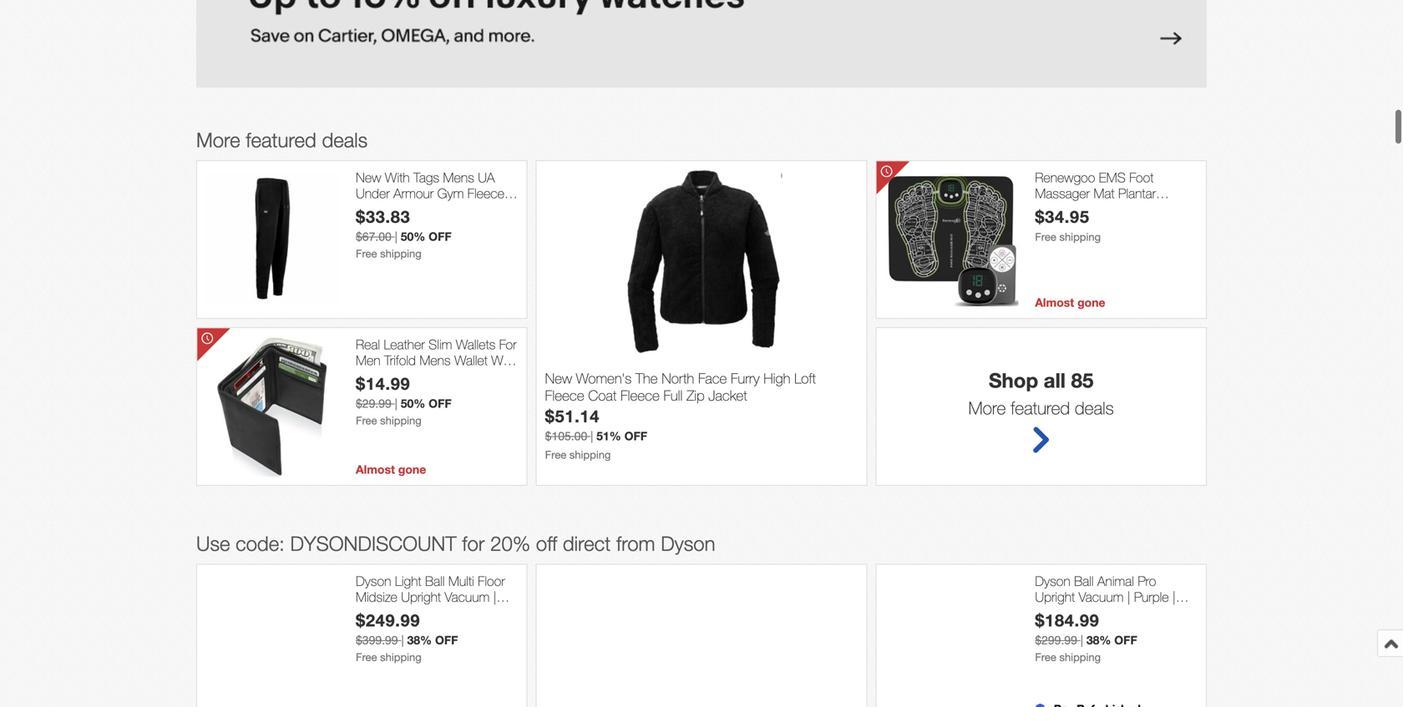 Task type: locate. For each thing, give the bounding box(es) containing it.
1 horizontal spatial new
[[397, 605, 422, 621]]

shipping down $399.99
[[380, 651, 422, 664]]

free inside $184.99 $299.99 | 38% off free shipping
[[1035, 651, 1057, 664]]

free inside $14.99 $29.99 | 50% off free shipping
[[356, 414, 377, 427]]

fleece for women's
[[545, 387, 584, 404]]

38% inside $249.99 $399.99 | 38% off free shipping
[[407, 633, 432, 647]]

1 vertical spatial more
[[969, 398, 1006, 418]]

0 vertical spatial featured
[[246, 128, 316, 152]]

shipping for $249.99
[[380, 651, 422, 664]]

deals
[[322, 128, 368, 152], [1075, 398, 1114, 418]]

1 38% from the left
[[407, 633, 432, 647]]

2 horizontal spatial new
[[545, 370, 572, 387]]

off down refurbished
[[1114, 633, 1137, 647]]

upright down light on the bottom left
[[401, 589, 441, 605]]

0 horizontal spatial vacuum
[[445, 589, 490, 605]]

wallets
[[456, 337, 496, 352]]

0 vertical spatial more
[[196, 128, 240, 152]]

shipping inside $34.95 free shipping
[[1060, 230, 1101, 243]]

50%
[[401, 230, 425, 243], [401, 397, 425, 410]]

free down $299.99
[[1035, 651, 1057, 664]]

free for $33.83
[[356, 247, 377, 260]]

vacuum inside dyson light ball multi floor midsize upright vacuum | yellow| new | previous gen
[[445, 589, 490, 605]]

off down rfid
[[429, 397, 452, 410]]

1 vertical spatial new
[[545, 370, 572, 387]]

off inside new women's the north face furry high loft fleece coat fleece full zip jacket $51.14 $105.00 | 51% off free shipping
[[624, 429, 647, 443]]

50% for $33.83
[[401, 230, 425, 243]]

slim
[[429, 337, 452, 352]]

refurbished
[[1085, 605, 1151, 621]]

free down $399.99
[[356, 651, 377, 664]]

0 vertical spatial mens
[[443, 169, 474, 185]]

new for with
[[356, 169, 381, 185]]

$249.99 $399.99 | 38% off free shipping
[[356, 610, 458, 664]]

high
[[764, 370, 791, 387]]

1 horizontal spatial vacuum
[[1079, 589, 1124, 605]]

vacuum down the animal
[[1079, 589, 1124, 605]]

| inside $184.99 $299.99 | 38% off free shipping
[[1081, 633, 1083, 647]]

50% inside $14.99 $29.99 | 50% off free shipping
[[401, 397, 425, 410]]

shop all 85 more featured deals
[[969, 368, 1114, 418]]

real
[[356, 337, 380, 352]]

shop
[[989, 368, 1038, 392]]

gone
[[1078, 296, 1106, 309], [398, 463, 426, 476]]

free inside new women's the north face furry high loft fleece coat fleece full zip jacket $51.14 $105.00 | 51% off free shipping
[[545, 448, 566, 461]]

1 horizontal spatial deals
[[1075, 398, 1114, 418]]

id
[[356, 369, 367, 384]]

shipping down sweatpants
[[380, 247, 422, 260]]

upright up certified
[[1035, 589, 1075, 605]]

shipping inside the $33.83 $67.00 | 50% off free shipping
[[380, 247, 422, 260]]

0 horizontal spatial 38%
[[407, 633, 432, 647]]

vacuum down multi
[[445, 589, 490, 605]]

dyson up midsize
[[356, 573, 391, 589]]

0 horizontal spatial fleece
[[468, 186, 504, 201]]

new up $51.14
[[545, 370, 572, 387]]

free down $67.00
[[356, 247, 377, 260]]

1 vertical spatial 50%
[[401, 397, 425, 410]]

$34.95 free shipping
[[1035, 207, 1101, 243]]

1 upright from the left
[[401, 589, 441, 605]]

under
[[356, 186, 390, 201]]

0 vertical spatial almost gone
[[1035, 296, 1106, 309]]

featured inside shop all 85 more featured deals
[[1011, 398, 1070, 418]]

| right '$29.99' at the left bottom of the page
[[395, 397, 397, 410]]

1 horizontal spatial almost
[[1035, 296, 1074, 309]]

upright
[[401, 589, 441, 605], [1035, 589, 1075, 605]]

fleece down the the
[[621, 387, 660, 404]]

0 horizontal spatial gone
[[398, 463, 426, 476]]

vacuum inside dyson ball animal pro upright vacuum | purple | certified refurbished
[[1079, 589, 1124, 605]]

ball left multi
[[425, 573, 445, 589]]

38% for $184.99
[[1087, 633, 1111, 647]]

new down light on the bottom left
[[397, 605, 422, 621]]

off inside $249.99 $399.99 | 38% off free shipping
[[435, 633, 458, 647]]

38%
[[407, 633, 432, 647], [1087, 633, 1111, 647]]

furry
[[731, 370, 760, 387]]

previous
[[433, 605, 479, 621]]

upright inside dyson ball animal pro upright vacuum | purple | certified refurbished
[[1035, 589, 1075, 605]]

| right purple
[[1173, 589, 1176, 605]]

north
[[662, 370, 694, 387]]

almost
[[1035, 296, 1074, 309], [356, 463, 395, 476]]

1 horizontal spatial featured
[[1011, 398, 1070, 418]]

shipping down the $34.95
[[1060, 230, 1101, 243]]

2 vacuum from the left
[[1079, 589, 1124, 605]]

| down $184.99
[[1081, 633, 1083, 647]]

the
[[636, 370, 658, 387]]

1 vertical spatial deals
[[1075, 398, 1114, 418]]

new up under
[[356, 169, 381, 185]]

0 vertical spatial new
[[356, 169, 381, 185]]

dyson inside dyson ball animal pro upright vacuum | purple | certified refurbished
[[1035, 573, 1071, 589]]

dyson right the from
[[661, 532, 715, 555]]

new
[[356, 169, 381, 185], [545, 370, 572, 387], [397, 605, 422, 621]]

shipping down 51%
[[569, 448, 611, 461]]

free inside the $33.83 $67.00 | 50% off free shipping
[[356, 247, 377, 260]]

new inside new women's the north face furry high loft fleece coat fleece full zip jacket $51.14 $105.00 | 51% off free shipping
[[545, 370, 572, 387]]

0 horizontal spatial almost
[[356, 463, 395, 476]]

0 horizontal spatial dyson
[[356, 573, 391, 589]]

off right 51%
[[624, 429, 647, 443]]

up to 10% off luxury watches save on carter, omega, and more. image
[[196, 0, 1207, 88]]

51%
[[597, 429, 621, 443]]

1 vacuum from the left
[[445, 589, 490, 605]]

real leather slim wallets for men trifold mens wallet w/ id window rfid blocking link
[[356, 337, 518, 384]]

shipping
[[1060, 230, 1101, 243], [380, 247, 422, 260], [380, 414, 422, 427], [569, 448, 611, 461], [380, 651, 422, 664], [1060, 651, 1101, 664]]

fleece
[[468, 186, 504, 201], [545, 387, 584, 404], [621, 387, 660, 404]]

shipping down $299.99
[[1060, 651, 1101, 664]]

gone up 85
[[1078, 296, 1106, 309]]

purple
[[1134, 589, 1169, 605]]

dyson up certified
[[1035, 573, 1071, 589]]

off inside the $33.83 $67.00 | 50% off free shipping
[[429, 230, 452, 243]]

dyson ball animal pro upright vacuum | purple | certified refurbished
[[1035, 573, 1176, 621]]

shipping for $184.99
[[1060, 651, 1101, 664]]

fleece down ua
[[468, 186, 504, 201]]

2 horizontal spatial dyson
[[1035, 573, 1071, 589]]

fleece up $51.14
[[545, 387, 584, 404]]

38% down the $249.99
[[407, 633, 432, 647]]

1 horizontal spatial gone
[[1078, 296, 1106, 309]]

free down the $34.95
[[1035, 230, 1057, 243]]

off
[[429, 230, 452, 243], [429, 397, 452, 410], [624, 429, 647, 443], [536, 532, 557, 555], [435, 633, 458, 647], [1114, 633, 1137, 647]]

gym
[[437, 186, 464, 201]]

new women's the north face furry high loft fleece coat fleece full zip jacket $51.14 $105.00 | 51% off free shipping
[[545, 370, 816, 461]]

shipping inside $249.99 $399.99 | 38% off free shipping
[[380, 651, 422, 664]]

floor
[[478, 573, 505, 589]]

2 upright from the left
[[1035, 589, 1075, 605]]

new inside new with tags mens ua under armour gym fleece rival joggers pants sweatpants
[[356, 169, 381, 185]]

| right $67.00
[[395, 230, 397, 243]]

for
[[462, 532, 485, 555]]

$184.99 $299.99 | 38% off free shipping
[[1035, 610, 1137, 664]]

free down '$29.99' at the left bottom of the page
[[356, 414, 377, 427]]

use code: dysondiscount for 20% off direct from dyson
[[196, 532, 715, 555]]

1 horizontal spatial 38%
[[1087, 633, 1111, 647]]

shipping for $33.83
[[380, 247, 422, 260]]

almost down pain on the top right of page
[[1035, 296, 1074, 309]]

relief
[[1082, 202, 1112, 217], [1062, 218, 1092, 233]]

1 vertical spatial mens
[[420, 353, 451, 368]]

1 horizontal spatial upright
[[1035, 589, 1075, 605]]

new inside dyson light ball multi floor midsize upright vacuum | yellow| new | previous gen
[[397, 605, 422, 621]]

almost gone
[[1035, 296, 1106, 309], [356, 463, 426, 476]]

real leather slim wallets for men trifold mens wallet w/ id window rfid blocking
[[356, 337, 517, 384]]

coat
[[588, 387, 617, 404]]

1 horizontal spatial dyson
[[661, 532, 715, 555]]

shipping down '$29.99' at the left bottom of the page
[[380, 414, 422, 427]]

38% down refurbished
[[1087, 633, 1111, 647]]

fleece inside new with tags mens ua under armour gym fleece rival joggers pants sweatpants
[[468, 186, 504, 201]]

1 horizontal spatial almost gone
[[1035, 296, 1106, 309]]

shipping inside $184.99 $299.99 | 38% off free shipping
[[1060, 651, 1101, 664]]

| left 51%
[[591, 429, 593, 443]]

featured
[[246, 128, 316, 152], [1011, 398, 1070, 418]]

deals up under
[[322, 128, 368, 152]]

shipping inside $14.99 $29.99 | 50% off free shipping
[[380, 414, 422, 427]]

free
[[1035, 230, 1057, 243], [356, 247, 377, 260], [356, 414, 377, 427], [545, 448, 566, 461], [356, 651, 377, 664], [1035, 651, 1057, 664]]

1 50% from the top
[[401, 230, 425, 243]]

$105.00
[[545, 429, 587, 443]]

blocking
[[450, 369, 497, 384]]

more inside shop all 85 more featured deals
[[969, 398, 1006, 418]]

off down previous
[[435, 633, 458, 647]]

0 horizontal spatial upright
[[401, 589, 441, 605]]

mens up rfid
[[420, 353, 451, 368]]

free inside $249.99 $399.99 | 38% off free shipping
[[356, 651, 377, 664]]

almost down '$29.99' at the left bottom of the page
[[356, 463, 395, 476]]

2 50% from the top
[[401, 397, 425, 410]]

off for $184.99
[[1114, 633, 1137, 647]]

38% inside $184.99 $299.99 | 38% off free shipping
[[1087, 633, 1111, 647]]

| left previous
[[426, 605, 429, 621]]

0 vertical spatial almost
[[1035, 296, 1074, 309]]

dysondiscount
[[290, 532, 457, 555]]

almost gone down $34.95 free shipping
[[1035, 296, 1106, 309]]

1 vertical spatial featured
[[1011, 398, 1070, 418]]

0 horizontal spatial deals
[[322, 128, 368, 152]]

deals down 85
[[1075, 398, 1114, 418]]

fasciitis
[[1035, 202, 1078, 217]]

50% inside the $33.83 $67.00 | 50% off free shipping
[[401, 230, 425, 243]]

mens
[[443, 169, 474, 185], [420, 353, 451, 368]]

2 ball from the left
[[1074, 573, 1094, 589]]

ball left the animal
[[1074, 573, 1094, 589]]

$29.99
[[356, 397, 392, 410]]

free down $105.00
[[545, 448, 566, 461]]

| down the $249.99
[[401, 633, 404, 647]]

1 horizontal spatial ball
[[1074, 573, 1094, 589]]

more
[[196, 128, 240, 152], [969, 398, 1006, 418]]

ball
[[425, 573, 445, 589], [1074, 573, 1094, 589]]

face
[[698, 370, 727, 387]]

off down pants
[[429, 230, 452, 243]]

0 horizontal spatial new
[[356, 169, 381, 185]]

mens up gym
[[443, 169, 474, 185]]

1 horizontal spatial fleece
[[545, 387, 584, 404]]

dyson for $184.99
[[1035, 573, 1071, 589]]

almost gone down '$29.99' at the left bottom of the page
[[356, 463, 426, 476]]

shipping inside new women's the north face furry high loft fleece coat fleece full zip jacket $51.14 $105.00 | 51% off free shipping
[[569, 448, 611, 461]]

foot
[[1130, 169, 1154, 185]]

more featured deals
[[196, 128, 368, 152]]

1 ball from the left
[[425, 573, 445, 589]]

relief down fasciitis
[[1062, 218, 1092, 233]]

1 vertical spatial almost gone
[[356, 463, 426, 476]]

mat
[[1094, 186, 1115, 201]]

off for $33.83
[[429, 230, 452, 243]]

50% down window
[[401, 397, 425, 410]]

off inside $14.99 $29.99 | 50% off free shipping
[[429, 397, 452, 410]]

0 vertical spatial 50%
[[401, 230, 425, 243]]

50% down joggers
[[401, 230, 425, 243]]

0 vertical spatial gone
[[1078, 296, 1106, 309]]

light
[[395, 573, 421, 589]]

| inside the $33.83 $67.00 | 50% off free shipping
[[395, 230, 397, 243]]

dyson
[[661, 532, 715, 555], [356, 573, 391, 589], [1035, 573, 1071, 589]]

off inside $184.99 $299.99 | 38% off free shipping
[[1114, 633, 1137, 647]]

|
[[395, 230, 397, 243], [395, 397, 397, 410], [591, 429, 593, 443], [493, 589, 496, 605], [1127, 589, 1130, 605], [1173, 589, 1176, 605], [426, 605, 429, 621], [401, 633, 404, 647], [1081, 633, 1083, 647]]

2 vertical spatial new
[[397, 605, 422, 621]]

dyson inside dyson light ball multi floor midsize upright vacuum | yellow| new | previous gen
[[356, 573, 391, 589]]

2 38% from the left
[[1087, 633, 1111, 647]]

gone down $14.99 $29.99 | 50% off free shipping
[[398, 463, 426, 476]]

0 horizontal spatial ball
[[425, 573, 445, 589]]

1 horizontal spatial more
[[969, 398, 1006, 418]]

with
[[385, 169, 410, 185]]

ua
[[478, 169, 495, 185]]



Task type: vqa. For each thing, say whether or not it's contained in the screenshot.
middle the '8'
no



Task type: describe. For each thing, give the bounding box(es) containing it.
code:
[[236, 532, 285, 555]]

off for $249.99
[[435, 633, 458, 647]]

certified
[[1035, 605, 1081, 621]]

from
[[616, 532, 655, 555]]

ems
[[1099, 169, 1126, 185]]

full
[[664, 387, 683, 404]]

pain
[[1035, 218, 1059, 233]]

$34.95
[[1035, 207, 1090, 227]]

trifold
[[384, 353, 416, 368]]

new with tags mens ua under armour gym fleece rival joggers pants sweatpants link
[[356, 169, 518, 233]]

$14.99
[[356, 374, 410, 394]]

ball inside dyson light ball multi floor midsize upright vacuum | yellow| new | previous gen
[[425, 573, 445, 589]]

rival
[[356, 202, 381, 217]]

0 horizontal spatial more
[[196, 128, 240, 152]]

2 horizontal spatial fleece
[[621, 387, 660, 404]]

shipping for $14.99
[[380, 414, 422, 427]]

loft
[[794, 370, 816, 387]]

women's
[[576, 370, 632, 387]]

neuropathy
[[1127, 202, 1192, 217]]

20%
[[490, 532, 531, 555]]

ball inside dyson ball animal pro upright vacuum | purple | certified refurbished
[[1074, 573, 1094, 589]]

38% for $249.99
[[407, 633, 432, 647]]

w/
[[491, 353, 508, 368]]

0 vertical spatial deals
[[322, 128, 368, 152]]

new women's the north face furry high loft fleece coat fleece full zip jacket link
[[545, 370, 858, 406]]

midsize
[[356, 589, 397, 605]]

zip
[[687, 387, 705, 404]]

rfid
[[420, 369, 446, 384]]

for
[[499, 337, 517, 352]]

renewgoo ems foot massager mat plantar fasciitis relief & neuropathy pain relief link
[[1035, 169, 1198, 233]]

dyson for $249.99
[[356, 573, 391, 589]]

mens inside new with tags mens ua under armour gym fleece rival joggers pants sweatpants
[[443, 169, 474, 185]]

| inside $14.99 $29.99 | 50% off free shipping
[[395, 397, 397, 410]]

renewgoo ems foot massager mat plantar fasciitis relief & neuropathy pain relief
[[1035, 169, 1192, 233]]

$33.83
[[356, 207, 410, 227]]

deals inside shop all 85 more featured deals
[[1075, 398, 1114, 418]]

pro
[[1138, 573, 1156, 589]]

wallet
[[454, 353, 488, 368]]

dyson ball animal pro upright vacuum | purple | certified refurbished link
[[1035, 573, 1198, 621]]

massager
[[1035, 186, 1090, 201]]

1 vertical spatial gone
[[398, 463, 426, 476]]

$299.99
[[1035, 633, 1077, 647]]

use
[[196, 532, 230, 555]]

dyson light ball multi floor midsize upright vacuum | yellow| new | previous gen link
[[356, 573, 518, 621]]

&
[[1116, 202, 1124, 217]]

jacket
[[709, 387, 747, 404]]

$14.99 $29.99 | 50% off free shipping
[[356, 374, 452, 427]]

off right "20%"
[[536, 532, 557, 555]]

window
[[371, 369, 416, 384]]

men
[[356, 353, 381, 368]]

pants
[[434, 202, 465, 217]]

85
[[1071, 368, 1094, 392]]

tags
[[414, 169, 439, 185]]

| inside new women's the north face furry high loft fleece coat fleece full zip jacket $51.14 $105.00 | 51% off free shipping
[[591, 429, 593, 443]]

1 vertical spatial almost
[[356, 463, 395, 476]]

0 horizontal spatial almost gone
[[356, 463, 426, 476]]

50% for $14.99
[[401, 397, 425, 410]]

upright inside dyson light ball multi floor midsize upright vacuum | yellow| new | previous gen
[[401, 589, 441, 605]]

all
[[1044, 368, 1066, 392]]

0 horizontal spatial featured
[[246, 128, 316, 152]]

direct
[[563, 532, 611, 555]]

yellow|
[[356, 605, 393, 621]]

| up the gen
[[493, 589, 496, 605]]

$249.99
[[356, 610, 420, 630]]

mens inside the real leather slim wallets for men trifold mens wallet w/ id window rfid blocking
[[420, 353, 451, 368]]

fleece for with
[[468, 186, 504, 201]]

$33.83 $67.00 | 50% off free shipping
[[356, 207, 452, 260]]

free for $184.99
[[1035, 651, 1057, 664]]

sweatpants
[[356, 218, 422, 233]]

animal
[[1098, 573, 1134, 589]]

| inside $249.99 $399.99 | 38% off free shipping
[[401, 633, 404, 647]]

joggers
[[385, 202, 430, 217]]

$51.14
[[545, 406, 600, 426]]

plantar
[[1118, 186, 1156, 201]]

$184.99
[[1035, 610, 1100, 630]]

| up refurbished
[[1127, 589, 1130, 605]]

off for $14.99
[[429, 397, 452, 410]]

free for $14.99
[[356, 414, 377, 427]]

new for women's
[[545, 370, 572, 387]]

renewgoo
[[1035, 169, 1095, 185]]

new with tags mens ua under armour gym fleece rival joggers pants sweatpants
[[356, 169, 504, 233]]

relief down 'mat'
[[1082, 202, 1112, 217]]

multi
[[448, 573, 474, 589]]

free inside $34.95 free shipping
[[1035, 230, 1057, 243]]

$399.99
[[356, 633, 398, 647]]

gen
[[483, 605, 507, 621]]

leather
[[384, 337, 425, 352]]

$67.00
[[356, 230, 392, 243]]

free for $249.99
[[356, 651, 377, 664]]

dyson light ball multi floor midsize upright vacuum | yellow| new | previous gen
[[356, 573, 507, 621]]

armour
[[394, 186, 434, 201]]



